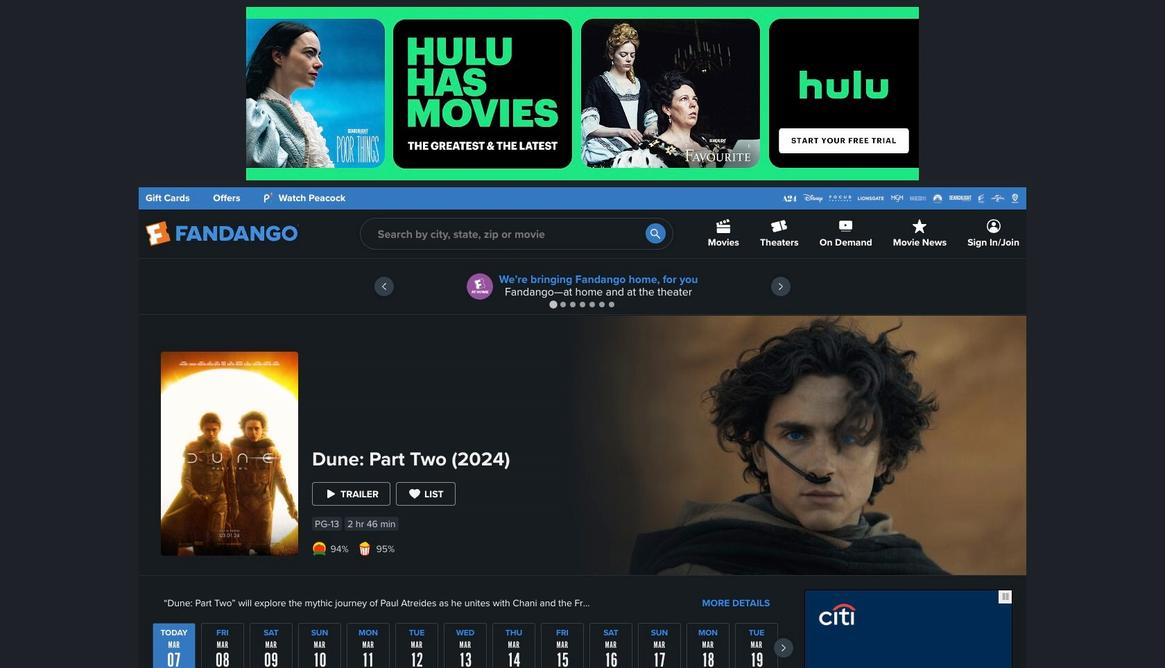 Task type: describe. For each thing, give the bounding box(es) containing it.
1 vertical spatial region
[[153, 623, 794, 668]]

flat image
[[358, 542, 372, 556]]

dune: part two (2024) movie poster image
[[161, 352, 298, 556]]

advertisement element inside movie summary element
[[805, 590, 1013, 668]]

select a slide to show tab list
[[139, 299, 1027, 310]]

offer icon image
[[467, 273, 494, 300]]

movie summary element
[[139, 316, 1027, 668]]



Task type: vqa. For each thing, say whether or not it's contained in the screenshot.
the middle Tickets
no



Task type: locate. For each thing, give the bounding box(es) containing it.
0 vertical spatial advertisement element
[[246, 7, 920, 180]]

advertisement element
[[246, 7, 920, 180], [805, 590, 1013, 668]]

None search field
[[360, 218, 674, 250]]

0 vertical spatial region
[[139, 259, 1027, 314]]

1 of 15 group
[[153, 623, 196, 668]]

1 vertical spatial advertisement element
[[805, 590, 1013, 668]]

flat image
[[312, 542, 326, 556]]

region
[[139, 259, 1027, 314], [153, 623, 794, 668]]

Search by city, state, zip or movie text field
[[360, 218, 674, 250]]



